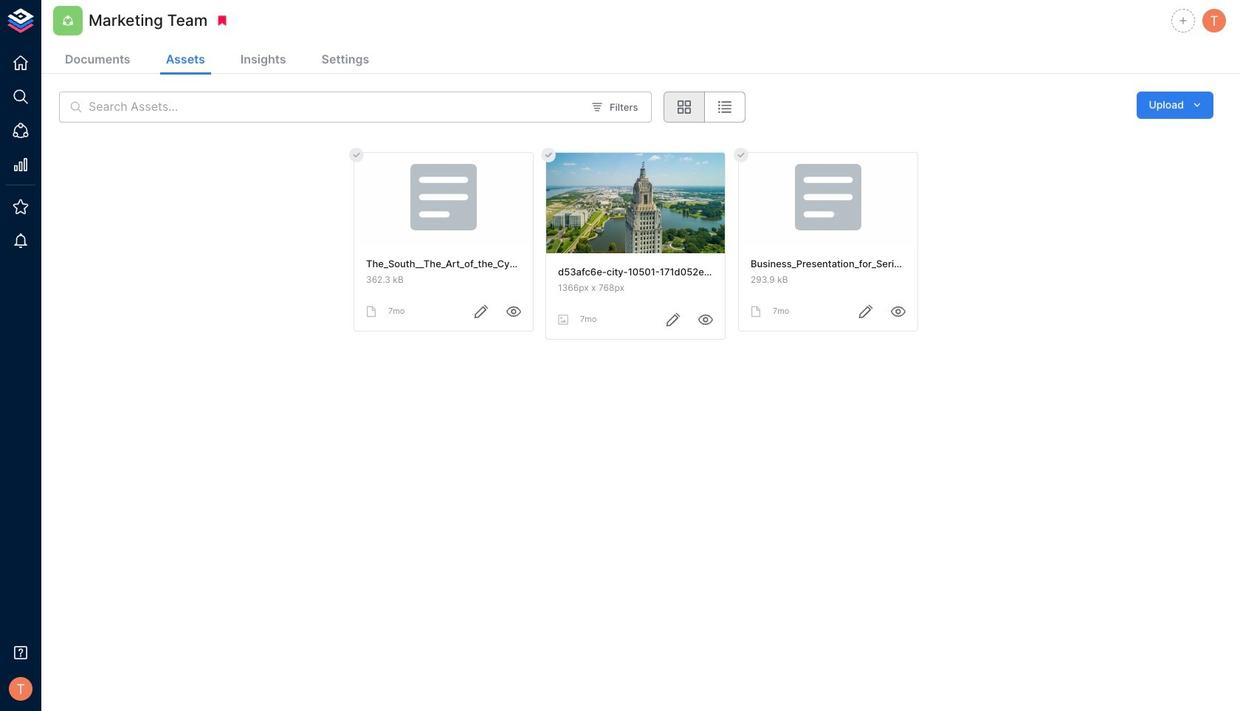 Task type: describe. For each thing, give the bounding box(es) containing it.
Search Assets... text field
[[89, 92, 583, 123]]

remove bookmark image
[[216, 14, 229, 27]]



Task type: vqa. For each thing, say whether or not it's contained in the screenshot.
"Comments" icon
no



Task type: locate. For each thing, give the bounding box(es) containing it.
group
[[664, 92, 746, 123]]



